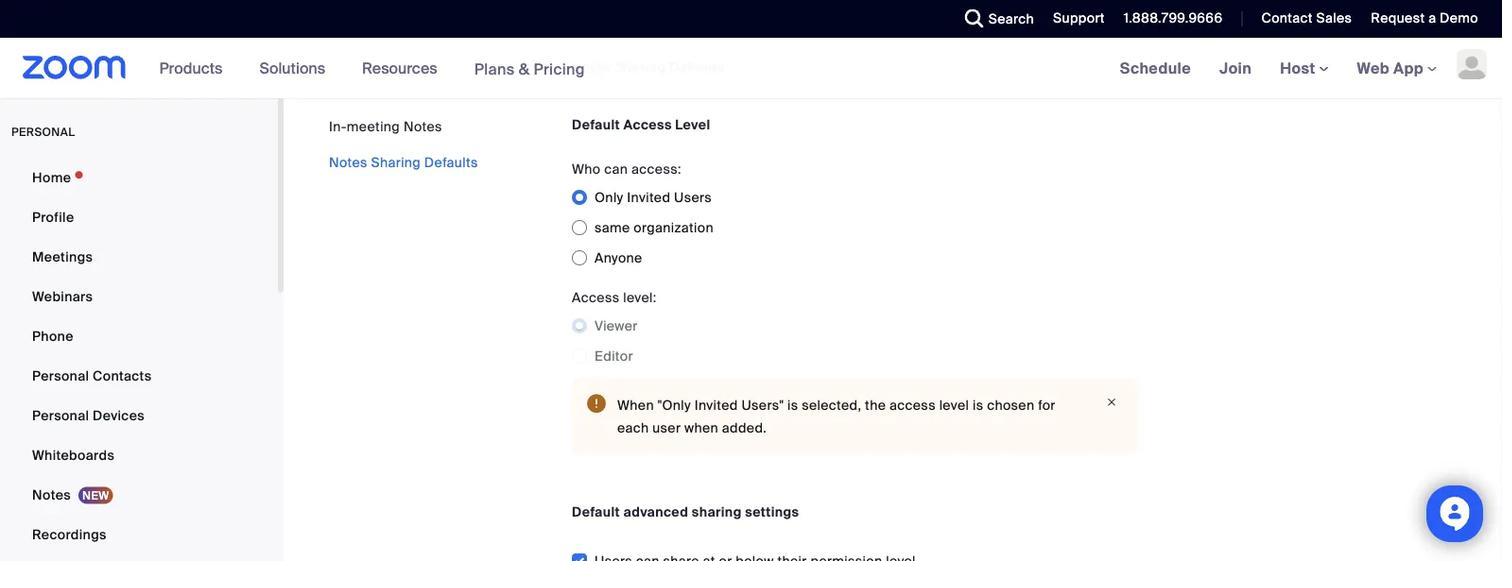 Task type: locate. For each thing, give the bounding box(es) containing it.
0 vertical spatial sharing
[[615, 58, 666, 76]]

is right level
[[973, 396, 984, 414]]

2 default from the top
[[572, 503, 620, 521]]

0 horizontal spatial notes sharing defaults
[[329, 154, 478, 171]]

0 vertical spatial access
[[624, 116, 672, 133]]

who
[[572, 160, 601, 178]]

devices
[[93, 407, 145, 424]]

sales
[[1316, 9, 1352, 27]]

menu bar containing in-meeting notes
[[329, 117, 478, 172]]

access up 'viewer'
[[572, 289, 620, 306]]

close image
[[1100, 394, 1123, 411]]

default for default access level
[[572, 116, 620, 133]]

is right users"
[[787, 396, 798, 414]]

notes sharing defaults up default access level at the left top of the page
[[572, 58, 725, 76]]

plans
[[474, 59, 515, 79]]

level:
[[623, 289, 657, 306]]

1 horizontal spatial invited
[[695, 396, 738, 414]]

1 vertical spatial personal
[[32, 407, 89, 424]]

personal up whiteboards
[[32, 407, 89, 424]]

notes inside personal menu menu
[[32, 486, 71, 504]]

0 vertical spatial personal
[[32, 367, 89, 385]]

sharing down in-meeting notes link
[[371, 154, 421, 171]]

invited inside who can access: option group
[[627, 188, 671, 206]]

organization
[[634, 219, 714, 236]]

request a demo link
[[1357, 0, 1502, 38], [1371, 9, 1479, 27]]

1 default from the top
[[572, 116, 620, 133]]

access
[[890, 396, 936, 414]]

host
[[1280, 58, 1319, 78]]

1 vertical spatial defaults
[[424, 154, 478, 171]]

profile picture image
[[1457, 49, 1487, 79]]

when "only invited users" is selected, the access level is chosen for each user when added. alert
[[572, 379, 1138, 455]]

1 horizontal spatial sharing
[[615, 58, 666, 76]]

recordings link
[[0, 516, 278, 554]]

support link
[[1039, 0, 1110, 38], [1053, 9, 1105, 27]]

notes down in-
[[329, 154, 368, 171]]

1 horizontal spatial access
[[624, 116, 672, 133]]

same organization
[[595, 219, 714, 236]]

host button
[[1280, 58, 1329, 78]]

0 vertical spatial default
[[572, 116, 620, 133]]

default up who
[[572, 116, 620, 133]]

meetings
[[32, 248, 93, 266]]

notes right &
[[572, 58, 611, 76]]

notes sharing defaults down in-meeting notes link
[[329, 154, 478, 171]]

join
[[1220, 58, 1252, 78]]

1 horizontal spatial defaults
[[669, 58, 725, 76]]

users
[[674, 188, 712, 206]]

in-
[[329, 118, 347, 135]]

0 vertical spatial notes sharing defaults
[[572, 58, 725, 76]]

default
[[572, 116, 620, 133], [572, 503, 620, 521]]

menu bar
[[329, 117, 478, 172]]

profile link
[[0, 199, 278, 236]]

1 vertical spatial access
[[572, 289, 620, 306]]

0 vertical spatial defaults
[[669, 58, 725, 76]]

personal contacts
[[32, 367, 152, 385]]

phone link
[[0, 318, 278, 355]]

1 horizontal spatial notes sharing defaults
[[572, 58, 725, 76]]

personal
[[32, 367, 89, 385], [32, 407, 89, 424]]

0 horizontal spatial is
[[787, 396, 798, 414]]

1.888.799.9666 button
[[1110, 0, 1228, 38], [1124, 9, 1223, 27]]

notes sharing defaults
[[572, 58, 725, 76], [329, 154, 478, 171]]

0 horizontal spatial sharing
[[371, 154, 421, 171]]

editor
[[595, 347, 633, 365]]

&
[[519, 59, 530, 79]]

notes
[[572, 58, 611, 76], [404, 118, 442, 135], [329, 154, 368, 171], [32, 486, 71, 504]]

personal down phone
[[32, 367, 89, 385]]

level
[[675, 116, 711, 133]]

0 horizontal spatial access
[[572, 289, 620, 306]]

is
[[787, 396, 798, 414], [973, 396, 984, 414]]

access
[[624, 116, 672, 133], [572, 289, 620, 306]]

1 horizontal spatial is
[[973, 396, 984, 414]]

1 vertical spatial invited
[[695, 396, 738, 414]]

default advanced sharing settings
[[572, 503, 799, 521]]

default left advanced
[[572, 503, 620, 521]]

support
[[1053, 9, 1105, 27]]

2 personal from the top
[[32, 407, 89, 424]]

webinars link
[[0, 278, 278, 316]]

banner
[[0, 38, 1502, 100]]

defaults down in-meeting notes on the left
[[424, 154, 478, 171]]

0 vertical spatial invited
[[627, 188, 671, 206]]

recordings
[[32, 526, 107, 544]]

join link
[[1205, 38, 1266, 98]]

access level:
[[572, 289, 657, 306]]

1 is from the left
[[787, 396, 798, 414]]

advanced
[[624, 503, 689, 521]]

defaults up level
[[669, 58, 725, 76]]

notes up 'recordings'
[[32, 486, 71, 504]]

home
[[32, 169, 71, 186]]

whiteboards link
[[0, 437, 278, 475]]

0 horizontal spatial invited
[[627, 188, 671, 206]]

app
[[1394, 58, 1424, 78]]

contact sales link
[[1247, 0, 1357, 38], [1262, 9, 1352, 27]]

resources
[[362, 58, 437, 78]]

when
[[617, 396, 654, 414]]

the
[[865, 396, 886, 414]]

added.
[[722, 419, 767, 437]]

each
[[617, 419, 649, 437]]

invited up the when
[[695, 396, 738, 414]]

profile
[[32, 208, 74, 226]]

invited down access:
[[627, 188, 671, 206]]

1 vertical spatial default
[[572, 503, 620, 521]]

"only
[[658, 396, 691, 414]]

contact sales
[[1262, 9, 1352, 27]]

plans & pricing
[[474, 59, 585, 79]]

access left level
[[624, 116, 672, 133]]

sharing up default access level at the left top of the page
[[615, 58, 666, 76]]

viewer
[[595, 317, 638, 334]]

default access level
[[572, 116, 711, 133]]

sharing
[[615, 58, 666, 76], [371, 154, 421, 171]]

personal devices
[[32, 407, 145, 424]]

1 personal from the top
[[32, 367, 89, 385]]

1 vertical spatial sharing
[[371, 154, 421, 171]]

plans & pricing link
[[474, 59, 585, 79], [474, 59, 585, 79]]



Task type: vqa. For each thing, say whether or not it's contained in the screenshot.
the topmost Clips
no



Task type: describe. For each thing, give the bounding box(es) containing it.
solutions button
[[259, 38, 334, 98]]

a
[[1429, 9, 1436, 27]]

can
[[604, 160, 628, 178]]

meeting
[[347, 118, 400, 135]]

access:
[[632, 160, 681, 178]]

schedule link
[[1106, 38, 1205, 98]]

web
[[1357, 58, 1390, 78]]

personal
[[11, 125, 75, 139]]

in-meeting notes
[[329, 118, 442, 135]]

access level: option group
[[572, 311, 1138, 371]]

search button
[[951, 0, 1039, 38]]

notes link
[[0, 476, 278, 514]]

who can access:
[[572, 160, 681, 178]]

pricing
[[534, 59, 585, 79]]

warning image
[[587, 394, 606, 413]]

contact
[[1262, 9, 1313, 27]]

only
[[595, 188, 624, 206]]

web app
[[1357, 58, 1424, 78]]

solutions
[[259, 58, 325, 78]]

schedule
[[1120, 58, 1191, 78]]

1 vertical spatial notes sharing defaults
[[329, 154, 478, 171]]

contacts
[[93, 367, 152, 385]]

demo
[[1440, 9, 1479, 27]]

only invited users
[[595, 188, 712, 206]]

webinars
[[32, 288, 93, 305]]

whiteboards
[[32, 447, 115, 464]]

notes sharing defaults link
[[329, 154, 478, 171]]

meetings navigation
[[1106, 38, 1502, 100]]

personal contacts link
[[0, 357, 278, 395]]

personal devices link
[[0, 397, 278, 435]]

when "only invited users" is selected, the access level is chosen for each user when added.
[[617, 396, 1056, 437]]

in-meeting notes link
[[329, 118, 442, 135]]

sharing
[[692, 503, 742, 521]]

web app button
[[1357, 58, 1437, 78]]

for
[[1038, 396, 1056, 414]]

users"
[[742, 396, 784, 414]]

user
[[653, 419, 681, 437]]

product information navigation
[[145, 38, 599, 100]]

when
[[684, 419, 719, 437]]

chosen
[[987, 396, 1035, 414]]

products
[[159, 58, 223, 78]]

phone
[[32, 328, 73, 345]]

2 is from the left
[[973, 396, 984, 414]]

invited inside when "only invited users" is selected, the access level is chosen for each user when added.
[[695, 396, 738, 414]]

1.888.799.9666
[[1124, 9, 1223, 27]]

who can access: option group
[[572, 182, 1138, 273]]

personal for personal contacts
[[32, 367, 89, 385]]

home link
[[0, 159, 278, 197]]

same
[[595, 219, 630, 236]]

default for default advanced sharing settings
[[572, 503, 620, 521]]

settings
[[745, 503, 799, 521]]

meetings link
[[0, 238, 278, 276]]

search
[[989, 10, 1034, 27]]

zoom logo image
[[23, 56, 126, 79]]

personal for personal devices
[[32, 407, 89, 424]]

products button
[[159, 38, 231, 98]]

anyone
[[595, 249, 643, 266]]

0 horizontal spatial defaults
[[424, 154, 478, 171]]

request a demo
[[1371, 9, 1479, 27]]

request
[[1371, 9, 1425, 27]]

resources button
[[362, 38, 446, 98]]

banner containing products
[[0, 38, 1502, 100]]

personal menu menu
[[0, 159, 278, 562]]

notes up notes sharing defaults link
[[404, 118, 442, 135]]

notes sharing defaults element
[[561, 52, 1452, 562]]

selected,
[[802, 396, 862, 414]]

level
[[939, 396, 969, 414]]



